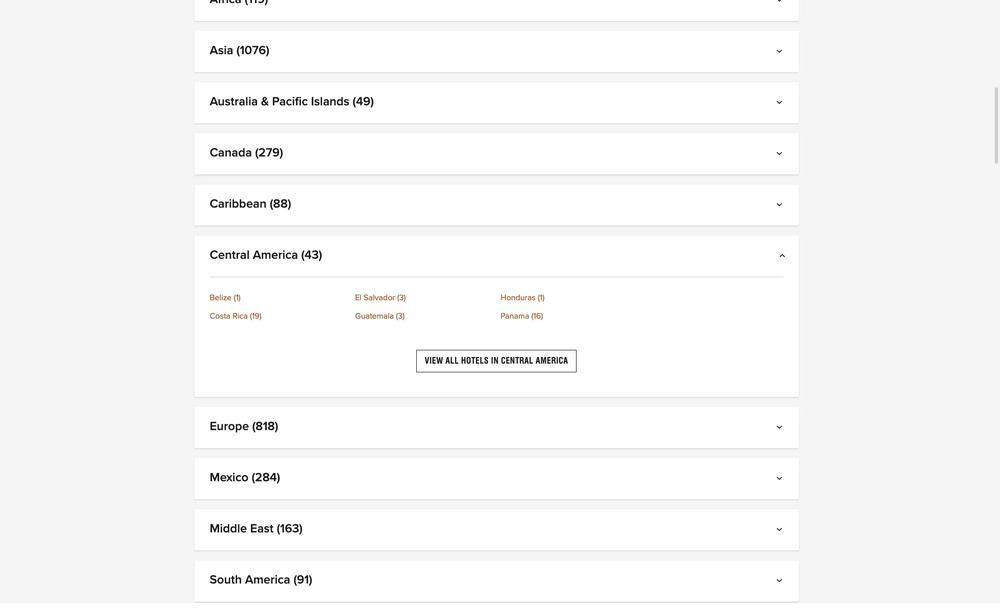 Task type: locate. For each thing, give the bounding box(es) containing it.
(284)
[[252, 472, 280, 485]]

america
[[253, 249, 298, 262], [536, 356, 568, 366], [245, 575, 290, 587]]

belize (1) link
[[210, 294, 347, 302]]

honduras (1)
[[501, 294, 545, 302]]

panama
[[501, 312, 529, 321]]

4 arrow down image from the top
[[778, 476, 783, 485]]

(279)
[[255, 147, 283, 159]]

2 arrow down image from the top
[[778, 49, 783, 57]]

costa
[[210, 312, 230, 321]]

panama (16)
[[501, 312, 543, 321]]

1 (1) from the left
[[234, 294, 241, 302]]

(1) up (16)
[[538, 294, 545, 302]]

&
[[261, 96, 269, 108]]

honduras (1) link
[[501, 294, 638, 302]]

2 (1) from the left
[[538, 294, 545, 302]]

arrow down image for south america (91)
[[778, 579, 783, 587]]

belize
[[210, 294, 232, 302]]

america left (91)
[[245, 575, 290, 587]]

arrow down image for australia & pacific islands (49)
[[778, 100, 783, 108]]

2 arrow down image from the top
[[778, 202, 783, 210]]

middle
[[210, 524, 247, 536]]

1 arrow down image from the top
[[778, 0, 783, 6]]

1 arrow down image from the top
[[778, 100, 783, 108]]

0 vertical spatial america
[[253, 249, 298, 262]]

(1)
[[234, 294, 241, 302], [538, 294, 545, 302]]

america down (16)
[[536, 356, 568, 366]]

america left (43)
[[253, 249, 298, 262]]

1 horizontal spatial (1)
[[538, 294, 545, 302]]

(49)
[[353, 96, 374, 108]]

pacific
[[272, 96, 308, 108]]

5 arrow down image from the top
[[778, 528, 783, 536]]

3 arrow down image from the top
[[778, 151, 783, 159]]

0 horizontal spatial (1)
[[234, 294, 241, 302]]

(3)
[[397, 294, 406, 302], [396, 312, 405, 321]]

view all hotels in central america
[[425, 356, 568, 366]]

europe
[[210, 421, 249, 433]]

4 arrow down image from the top
[[778, 579, 783, 587]]

honduras
[[501, 294, 536, 302]]

(3) right salvador
[[397, 294, 406, 302]]

caribbean (88)
[[210, 198, 291, 210]]

(1) for honduras (1)
[[538, 294, 545, 302]]

(91)
[[294, 575, 312, 587]]

belize (1)
[[210, 294, 241, 302]]

2 vertical spatial america
[[245, 575, 290, 587]]

3 arrow down image from the top
[[778, 425, 783, 433]]

(818)
[[252, 421, 278, 433]]

(43)
[[301, 249, 322, 262]]

central
[[210, 249, 250, 262], [501, 356, 533, 366]]

america for (91)
[[245, 575, 290, 587]]

central right in
[[501, 356, 533, 366]]

guatemala (3)
[[355, 312, 405, 321]]

europe (818)
[[210, 421, 278, 433]]

arrow down image for mexico (284)
[[778, 476, 783, 485]]

(163)
[[277, 524, 303, 536]]

(1) right 'belize'
[[234, 294, 241, 302]]

arrow down image
[[778, 100, 783, 108], [778, 202, 783, 210], [778, 425, 783, 433], [778, 579, 783, 587]]

1 vertical spatial central
[[501, 356, 533, 366]]

rica
[[233, 312, 248, 321]]

costa rica (19)
[[210, 312, 262, 321]]

arrow down image for asia (1076)
[[778, 49, 783, 57]]

costa rica (19) link
[[210, 312, 347, 321]]

arrow up image
[[778, 253, 783, 262]]

(1076)
[[236, 45, 269, 57]]

central up belize (1)
[[210, 249, 250, 262]]

(19)
[[250, 312, 262, 321]]

salvador
[[364, 294, 395, 302]]

0 vertical spatial central
[[210, 249, 250, 262]]

arrow down image
[[778, 0, 783, 6], [778, 49, 783, 57], [778, 151, 783, 159], [778, 476, 783, 485], [778, 528, 783, 536]]

(3) right 'guatemala'
[[396, 312, 405, 321]]

(1) for belize (1)
[[234, 294, 241, 302]]



Task type: describe. For each thing, give the bounding box(es) containing it.
islands
[[311, 96, 349, 108]]

south
[[210, 575, 242, 587]]

panama (16) link
[[501, 312, 638, 321]]

view all hotels in central america link
[[416, 350, 577, 373]]

caribbean
[[210, 198, 267, 210]]

(88)
[[270, 198, 291, 210]]

australia
[[210, 96, 258, 108]]

el
[[355, 294, 362, 302]]

canada
[[210, 147, 252, 159]]

hotels
[[461, 356, 489, 366]]

1 vertical spatial america
[[536, 356, 568, 366]]

asia (1076)
[[210, 45, 269, 57]]

1 horizontal spatial central
[[501, 356, 533, 366]]

in
[[491, 356, 499, 366]]

1 vertical spatial (3)
[[396, 312, 405, 321]]

mexico
[[210, 472, 249, 485]]

arrow down image for caribbean (88)
[[778, 202, 783, 210]]

guatemala (3) link
[[355, 312, 492, 321]]

el salvador (3)
[[355, 294, 406, 302]]

canada (279)
[[210, 147, 283, 159]]

east
[[250, 524, 274, 536]]

0 vertical spatial (3)
[[397, 294, 406, 302]]

arrow down image for canada (279)
[[778, 151, 783, 159]]

middle east (163)
[[210, 524, 303, 536]]

mexico (284)
[[210, 472, 280, 485]]

south america (91)
[[210, 575, 312, 587]]

guatemala
[[355, 312, 394, 321]]

view
[[425, 356, 443, 366]]

asia
[[210, 45, 233, 57]]

el salvador (3) link
[[355, 294, 492, 302]]

america for (43)
[[253, 249, 298, 262]]

arrow down image for middle east (163)
[[778, 528, 783, 536]]

0 horizontal spatial central
[[210, 249, 250, 262]]

(16)
[[531, 312, 543, 321]]

central america (43)
[[210, 249, 322, 262]]

australia & pacific islands (49)
[[210, 96, 374, 108]]

all
[[446, 356, 459, 366]]

arrow down image for europe (818)
[[778, 425, 783, 433]]



Task type: vqa. For each thing, say whether or not it's contained in the screenshot.
El
yes



